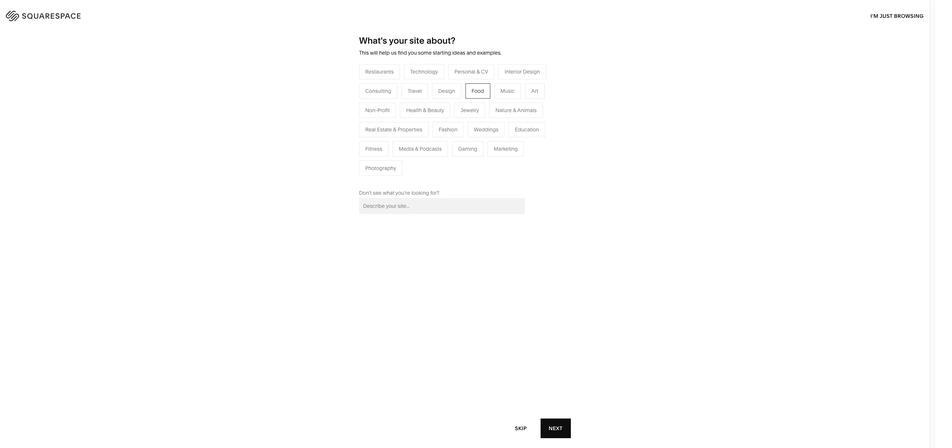 Task type: locate. For each thing, give the bounding box(es) containing it.
media down events 'link'
[[399, 146, 414, 152]]

podcasts
[[409, 123, 431, 130], [420, 146, 442, 152]]

estate down weddings link
[[400, 156, 415, 163]]

Don't see what you're looking for? field
[[359, 198, 525, 214]]

& inside nature & animals "radio"
[[513, 107, 516, 114]]

nature
[[496, 107, 512, 114], [465, 112, 481, 119]]

0 vertical spatial fitness
[[465, 123, 482, 130]]

design inside radio
[[523, 68, 540, 75]]

0 horizontal spatial animals
[[487, 112, 506, 119]]

1 horizontal spatial weddings
[[474, 126, 499, 133]]

0 horizontal spatial travel
[[388, 101, 402, 108]]

Non-Profit radio
[[359, 103, 396, 118]]

events link
[[388, 134, 411, 141]]

restaurants
[[365, 68, 394, 75], [388, 112, 416, 119]]

site
[[409, 35, 425, 46]]

1 vertical spatial media
[[399, 146, 414, 152]]

media & podcasts down restaurants link
[[388, 123, 431, 130]]

weddings down nature & animals link
[[474, 126, 499, 133]]

and
[[467, 50, 476, 56]]

Gaming radio
[[452, 141, 484, 157]]

0 vertical spatial real estate & properties
[[365, 126, 422, 133]]

restaurants inside 'radio'
[[365, 68, 394, 75]]

Fitness radio
[[359, 141, 389, 157]]

0 vertical spatial non-
[[365, 107, 377, 114]]

fitness
[[465, 123, 482, 130], [365, 146, 382, 152]]

non-
[[365, 107, 377, 114], [345, 134, 357, 141]]

cv
[[481, 68, 488, 75]]

& inside 'personal & cv' option
[[477, 68, 480, 75]]

& up the real estate & properties link
[[415, 146, 418, 152]]

podcasts up the real estate & properties link
[[420, 146, 442, 152]]

0 vertical spatial properties
[[398, 126, 422, 133]]

nature & animals inside "radio"
[[496, 107, 537, 114]]

1 vertical spatial design
[[438, 88, 455, 94]]

1 horizontal spatial animals
[[517, 107, 537, 114]]

Health & Beauty radio
[[400, 103, 450, 118]]

personal & cv
[[455, 68, 488, 75]]

0 vertical spatial travel
[[408, 88, 422, 94]]

nature & animals down music
[[496, 107, 537, 114]]

nature down home
[[465, 112, 481, 119]]

& right the health
[[423, 107, 426, 114]]

0 vertical spatial media
[[388, 123, 403, 130]]

media up events
[[388, 123, 403, 130]]

nature & animals down 'home & decor' link
[[465, 112, 506, 119]]

& inside 'real estate & properties' option
[[393, 126, 396, 133]]

find
[[398, 50, 407, 56]]

animals inside "radio"
[[517, 107, 537, 114]]

what's your site about? this will help us find you some starting ideas and examples.
[[359, 35, 502, 56]]

art
[[531, 88, 538, 94]]

real estate & properties down weddings link
[[388, 156, 445, 163]]

profit
[[377, 107, 390, 114]]

0 vertical spatial weddings
[[474, 126, 499, 133]]

animals down decor
[[487, 112, 506, 119]]

health & beauty
[[406, 107, 444, 114]]

estate inside option
[[377, 126, 392, 133]]

will
[[370, 50, 378, 56]]

real
[[365, 126, 376, 133], [388, 156, 399, 163]]

0 vertical spatial estate
[[377, 126, 392, 133]]

0 horizontal spatial non-
[[345, 134, 357, 141]]

& down music
[[513, 107, 516, 114]]

jewelry
[[461, 107, 479, 114]]

log             in link
[[902, 11, 921, 18]]

skip button
[[507, 419, 535, 439]]

1 vertical spatial estate
[[400, 156, 415, 163]]

community & non-profits link
[[311, 134, 379, 141]]

real estate & properties inside option
[[365, 126, 422, 133]]

design up beauty
[[438, 88, 455, 94]]

restaurants up the consulting
[[365, 68, 394, 75]]

Art radio
[[525, 83, 545, 99]]

media & podcasts inside option
[[399, 146, 442, 152]]

music
[[500, 88, 515, 94]]

media
[[388, 123, 403, 130], [399, 146, 414, 152]]

don't see what you're looking for?
[[359, 190, 439, 196]]

0 horizontal spatial real
[[365, 126, 376, 133]]

non- inside radio
[[365, 107, 377, 114]]

Personal & CV radio
[[448, 64, 494, 79]]

media & podcasts
[[388, 123, 431, 130], [399, 146, 442, 152]]

podcasts down health & beauty
[[409, 123, 431, 130]]

beauty
[[428, 107, 444, 114]]

properties
[[398, 126, 422, 133], [421, 156, 445, 163]]

Real Estate & Properties radio
[[359, 122, 429, 137]]

design right the interior
[[523, 68, 540, 75]]

travel
[[408, 88, 422, 94], [388, 101, 402, 108]]

Consulting radio
[[359, 83, 398, 99]]

weddings
[[474, 126, 499, 133], [388, 145, 413, 152]]

squarespace logo link
[[15, 8, 196, 21]]

community & non-profits
[[311, 134, 372, 141]]

design
[[523, 68, 540, 75], [438, 88, 455, 94]]

& down weddings link
[[416, 156, 419, 163]]

0 horizontal spatial fitness
[[365, 146, 382, 152]]

interior design
[[505, 68, 540, 75]]

nature down music
[[496, 107, 512, 114]]

0 vertical spatial real
[[365, 126, 376, 133]]

&
[[477, 68, 480, 75], [481, 101, 484, 108], [423, 107, 426, 114], [513, 107, 516, 114], [483, 112, 486, 119], [404, 123, 408, 130], [393, 126, 396, 133], [340, 134, 344, 141], [415, 146, 418, 152], [416, 156, 419, 163]]

nature inside "radio"
[[496, 107, 512, 114]]

nature & animals
[[496, 107, 537, 114], [465, 112, 506, 119]]

Marketing radio
[[488, 141, 524, 157]]

non- down services
[[345, 134, 357, 141]]

fitness inside option
[[365, 146, 382, 152]]

Jewelry radio
[[454, 103, 485, 118]]

in
[[915, 11, 921, 18]]

0 vertical spatial restaurants
[[365, 68, 394, 75]]

weddings link
[[388, 145, 420, 152]]

real up profits
[[365, 126, 376, 133]]

see
[[373, 190, 382, 196]]

home & decor link
[[465, 101, 508, 108]]

travel up the health
[[408, 88, 422, 94]]

& left cv
[[477, 68, 480, 75]]

estate
[[377, 126, 392, 133], [400, 156, 415, 163]]

animals up education option
[[517, 107, 537, 114]]

browsing
[[894, 13, 924, 19]]

1 horizontal spatial design
[[523, 68, 540, 75]]

Design radio
[[432, 83, 461, 99]]

0 horizontal spatial weddings
[[388, 145, 413, 152]]

travel up restaurants link
[[388, 101, 402, 108]]

real estate & properties link
[[388, 156, 453, 163]]

& up events
[[393, 126, 396, 133]]

media & podcasts up the real estate & properties link
[[399, 146, 442, 152]]

you
[[408, 50, 417, 56]]

real estate & properties up events
[[365, 126, 422, 133]]

estate up events
[[377, 126, 392, 133]]

travel link
[[388, 101, 410, 108]]

1 horizontal spatial travel
[[408, 88, 422, 94]]

1 vertical spatial non-
[[345, 134, 357, 141]]

what's
[[359, 35, 387, 46]]

animals
[[517, 107, 537, 114], [487, 112, 506, 119]]

properties up events 'link'
[[398, 126, 422, 133]]

interior
[[505, 68, 522, 75]]

1 horizontal spatial nature
[[496, 107, 512, 114]]

weddings down events 'link'
[[388, 145, 413, 152]]

fitness down the jewelry
[[465, 123, 482, 130]]

& inside media & podcasts option
[[415, 146, 418, 152]]

education
[[515, 126, 539, 133]]

0 vertical spatial design
[[523, 68, 540, 75]]

for?
[[430, 190, 439, 196]]

real down weddings link
[[388, 156, 399, 163]]

profits
[[357, 134, 372, 141]]

restaurants down travel 'link'
[[388, 112, 416, 119]]

1 vertical spatial fitness
[[365, 146, 382, 152]]

services
[[342, 112, 362, 119]]

1 horizontal spatial non-
[[365, 107, 377, 114]]

1 horizontal spatial real
[[388, 156, 399, 163]]

home
[[465, 101, 480, 108]]

1 vertical spatial media & podcasts
[[399, 146, 442, 152]]

fitness down profits
[[365, 146, 382, 152]]

non- right services
[[365, 107, 377, 114]]

1 vertical spatial podcasts
[[420, 146, 442, 152]]

technology
[[410, 68, 438, 75]]

looking
[[411, 190, 429, 196]]

real estate & properties
[[365, 126, 422, 133], [388, 156, 445, 163]]

weddings inside weddings option
[[474, 126, 499, 133]]

properties down fashion
[[421, 156, 445, 163]]

0 horizontal spatial design
[[438, 88, 455, 94]]

1 horizontal spatial fitness
[[465, 123, 482, 130]]

events
[[388, 134, 404, 141]]

0 horizontal spatial estate
[[377, 126, 392, 133]]



Task type: describe. For each thing, give the bounding box(es) containing it.
marketing
[[494, 146, 518, 152]]

Weddings radio
[[468, 122, 505, 137]]

photography
[[365, 165, 396, 172]]

just
[[880, 13, 893, 19]]

this
[[359, 50, 369, 56]]

Photography radio
[[359, 161, 402, 176]]

properties inside option
[[398, 126, 422, 133]]

Technology radio
[[404, 64, 444, 79]]

skip
[[515, 426, 527, 432]]

log             in
[[902, 11, 921, 18]]

consulting
[[365, 88, 391, 94]]

real inside option
[[365, 126, 376, 133]]

0 vertical spatial podcasts
[[409, 123, 431, 130]]

1 vertical spatial real estate & properties
[[388, 156, 445, 163]]

i'm just browsing link
[[871, 6, 924, 26]]

& down home & decor
[[483, 112, 486, 119]]

1 vertical spatial properties
[[421, 156, 445, 163]]

Music radio
[[494, 83, 521, 99]]

professional services link
[[311, 112, 370, 119]]

design inside 'option'
[[438, 88, 455, 94]]

media & podcasts link
[[388, 123, 438, 130]]

you're
[[395, 190, 410, 196]]

gaming
[[458, 146, 477, 152]]

examples.
[[477, 50, 502, 56]]

& down restaurants link
[[404, 123, 408, 130]]

1 vertical spatial weddings
[[388, 145, 413, 152]]

decor
[[486, 101, 500, 108]]

Food radio
[[465, 83, 490, 99]]

podcasts inside media & podcasts option
[[420, 146, 442, 152]]

log
[[902, 11, 914, 18]]

fitness link
[[465, 123, 489, 130]]

fashion
[[439, 126, 458, 133]]

next button
[[541, 419, 571, 439]]

Restaurants radio
[[359, 64, 400, 79]]

& inside health & beauty option
[[423, 107, 426, 114]]

personal
[[455, 68, 475, 75]]

starting
[[433, 50, 451, 56]]

travel inside radio
[[408, 88, 422, 94]]

0 vertical spatial media & podcasts
[[388, 123, 431, 130]]

professional
[[311, 112, 341, 119]]

Education radio
[[509, 122, 545, 137]]

professional services
[[311, 112, 362, 119]]

dario element
[[369, 249, 561, 449]]

i'm just browsing
[[871, 13, 924, 19]]

home & decor
[[465, 101, 500, 108]]

Interior Design radio
[[498, 64, 546, 79]]

health
[[406, 107, 422, 114]]

nature & animals link
[[465, 112, 514, 119]]

& right community
[[340, 134, 344, 141]]

don't
[[359, 190, 372, 196]]

some
[[418, 50, 432, 56]]

about?
[[427, 35, 455, 46]]

next
[[549, 426, 563, 432]]

dario image
[[369, 249, 561, 449]]

Nature & Animals radio
[[489, 103, 543, 118]]

us
[[391, 50, 397, 56]]

what
[[383, 190, 394, 196]]

& right home
[[481, 101, 484, 108]]

help
[[379, 50, 390, 56]]

non-profit
[[365, 107, 390, 114]]

Media & Podcasts radio
[[393, 141, 448, 157]]

food
[[472, 88, 484, 94]]

1 vertical spatial real
[[388, 156, 399, 163]]

squarespace logo image
[[15, 8, 100, 21]]

Travel radio
[[402, 83, 428, 99]]

1 vertical spatial restaurants
[[388, 112, 416, 119]]

community
[[311, 134, 339, 141]]

1 vertical spatial travel
[[388, 101, 402, 108]]

0 horizontal spatial nature
[[465, 112, 481, 119]]

ideas
[[452, 50, 465, 56]]

1 horizontal spatial estate
[[400, 156, 415, 163]]

Fashion radio
[[433, 122, 464, 137]]

restaurants link
[[388, 112, 424, 119]]

your
[[389, 35, 407, 46]]

i'm
[[871, 13, 879, 19]]

media inside option
[[399, 146, 414, 152]]



Task type: vqa. For each thing, say whether or not it's contained in the screenshot.
Resources Button
no



